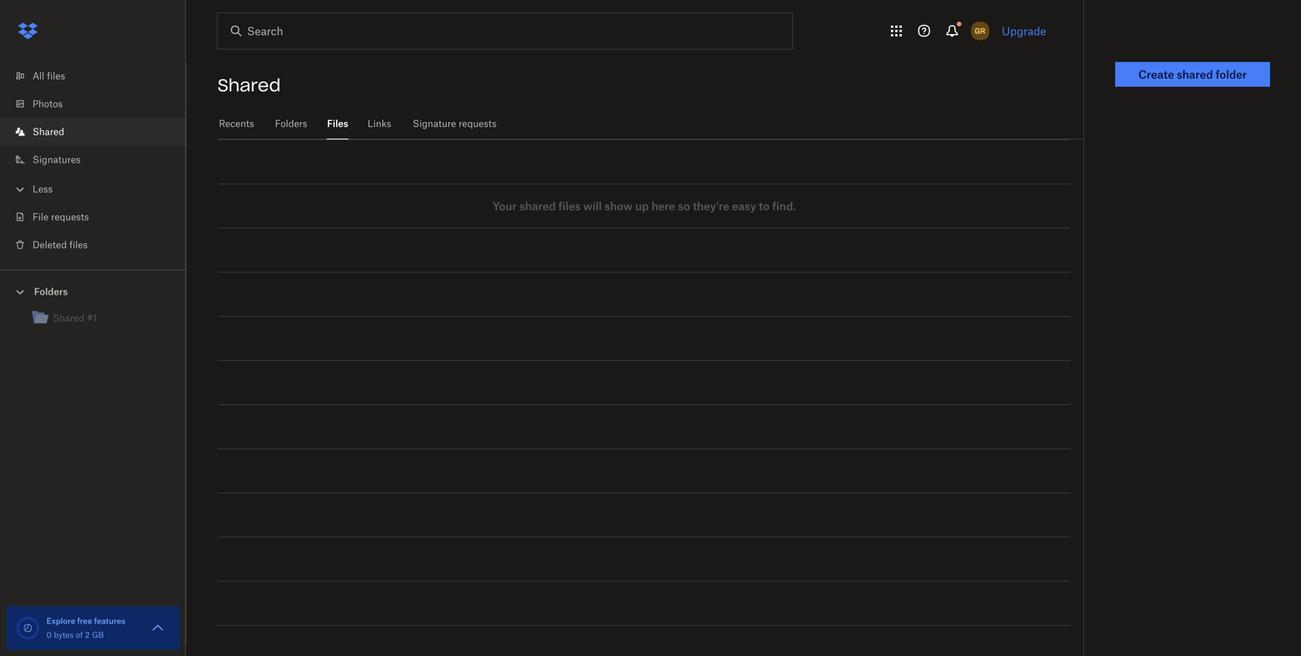 Task type: locate. For each thing, give the bounding box(es) containing it.
0 horizontal spatial shared
[[33, 126, 64, 137]]

to
[[759, 199, 770, 213]]

list containing all files
[[0, 53, 186, 270]]

2 horizontal spatial files
[[559, 199, 581, 213]]

folders down deleted
[[34, 286, 68, 297]]

1 vertical spatial requests
[[51, 211, 89, 223]]

less image
[[12, 182, 28, 197]]

2 vertical spatial files
[[69, 239, 88, 251]]

folders
[[275, 118, 307, 129], [34, 286, 68, 297]]

bytes
[[54, 630, 74, 640]]

shared up recents link
[[218, 74, 281, 96]]

files right "all"
[[47, 70, 65, 82]]

photos
[[33, 98, 63, 110]]

all files link
[[12, 62, 186, 90]]

tab list
[[218, 108, 1084, 139]]

recents
[[219, 118, 254, 129]]

shared
[[218, 74, 281, 96], [33, 126, 64, 137]]

will
[[583, 199, 602, 213]]

free
[[77, 616, 92, 626]]

dropbox image
[[12, 15, 43, 46]]

0 vertical spatial requests
[[459, 118, 497, 129]]

requests
[[459, 118, 497, 129], [51, 211, 89, 223]]

files
[[47, 70, 65, 82], [559, 199, 581, 213], [69, 239, 88, 251]]

signatures link
[[12, 146, 186, 174]]

deleted files link
[[12, 231, 186, 259]]

upgrade
[[1002, 24, 1047, 38]]

list
[[0, 53, 186, 270]]

less
[[33, 183, 53, 195]]

folders inside button
[[34, 286, 68, 297]]

easy
[[732, 199, 756, 213]]

file requests
[[33, 211, 89, 223]]

requests for file requests
[[51, 211, 89, 223]]

shared right your
[[520, 199, 556, 213]]

shared
[[1177, 68, 1213, 81], [520, 199, 556, 213]]

1 vertical spatial shared
[[520, 199, 556, 213]]

create shared folder
[[1139, 68, 1247, 81]]

1 horizontal spatial shared
[[1177, 68, 1213, 81]]

2
[[85, 630, 90, 640]]

1 horizontal spatial folders
[[275, 118, 307, 129]]

features
[[94, 616, 125, 626]]

requests right the signature
[[459, 118, 497, 129]]

0 vertical spatial shared
[[1177, 68, 1213, 81]]

create shared folder button
[[1115, 62, 1270, 87]]

1 horizontal spatial files
[[69, 239, 88, 251]]

0
[[46, 630, 52, 640]]

your
[[493, 199, 517, 213]]

shared link
[[12, 118, 186, 146]]

shared down the photos
[[33, 126, 64, 137]]

find.
[[772, 199, 796, 213]]

so
[[678, 199, 690, 213]]

shared list item
[[0, 118, 186, 146]]

0 vertical spatial files
[[47, 70, 65, 82]]

signature requests
[[413, 118, 497, 129]]

requests right the file
[[51, 211, 89, 223]]

shared left folder
[[1177, 68, 1213, 81]]

photos link
[[12, 90, 186, 118]]

upgrade link
[[1002, 24, 1047, 38]]

1 horizontal spatial shared
[[218, 74, 281, 96]]

1 vertical spatial folders
[[34, 286, 68, 297]]

0 horizontal spatial requests
[[51, 211, 89, 223]]

shared inside button
[[1177, 68, 1213, 81]]

requests inside "link"
[[51, 211, 89, 223]]

files right deleted
[[69, 239, 88, 251]]

0 horizontal spatial files
[[47, 70, 65, 82]]

folders left "files"
[[275, 118, 307, 129]]

0 horizontal spatial folders
[[34, 286, 68, 297]]

create
[[1139, 68, 1174, 81]]

files left will
[[559, 199, 581, 213]]

folder
[[1216, 68, 1247, 81]]

files for deleted files
[[69, 239, 88, 251]]

0 horizontal spatial shared
[[520, 199, 556, 213]]

1 horizontal spatial requests
[[459, 118, 497, 129]]

1 vertical spatial shared
[[33, 126, 64, 137]]

shared for your
[[520, 199, 556, 213]]

1 vertical spatial files
[[559, 199, 581, 213]]



Task type: vqa. For each thing, say whether or not it's contained in the screenshot.
Folders to the right
yes



Task type: describe. For each thing, give the bounding box(es) containing it.
requests for signature requests
[[459, 118, 497, 129]]

all files
[[33, 70, 65, 82]]

they're
[[693, 199, 730, 213]]

links link
[[367, 108, 392, 137]]

shared inside list item
[[33, 126, 64, 137]]

gr
[[975, 26, 986, 36]]

links
[[368, 118, 391, 129]]

Search in folder "Dropbox" text field
[[247, 22, 761, 40]]

here
[[652, 199, 675, 213]]

of
[[76, 630, 83, 640]]

all
[[33, 70, 44, 82]]

0 vertical spatial shared
[[218, 74, 281, 96]]

files
[[327, 118, 348, 129]]

files link
[[327, 108, 349, 137]]

explore
[[46, 616, 75, 626]]

tab list containing recents
[[218, 108, 1084, 139]]

file
[[33, 211, 49, 223]]

deleted files
[[33, 239, 88, 251]]

file requests link
[[12, 203, 186, 231]]

recents link
[[218, 108, 255, 137]]

folders button
[[0, 280, 186, 302]]

deleted
[[33, 239, 67, 251]]

your shared files will show up here so they're easy to find.
[[493, 199, 796, 213]]

explore free features 0 bytes of 2 gb
[[46, 616, 125, 640]]

signature requests link
[[411, 108, 499, 137]]

signature
[[413, 118, 456, 129]]

up
[[635, 199, 649, 213]]

signatures
[[33, 154, 81, 165]]

show
[[605, 199, 633, 213]]

files for all files
[[47, 70, 65, 82]]

shared for create
[[1177, 68, 1213, 81]]

0 vertical spatial folders
[[275, 118, 307, 129]]

gb
[[92, 630, 104, 640]]

gr button
[[968, 19, 993, 43]]

folders link
[[274, 108, 308, 137]]

quota usage element
[[15, 616, 40, 641]]



